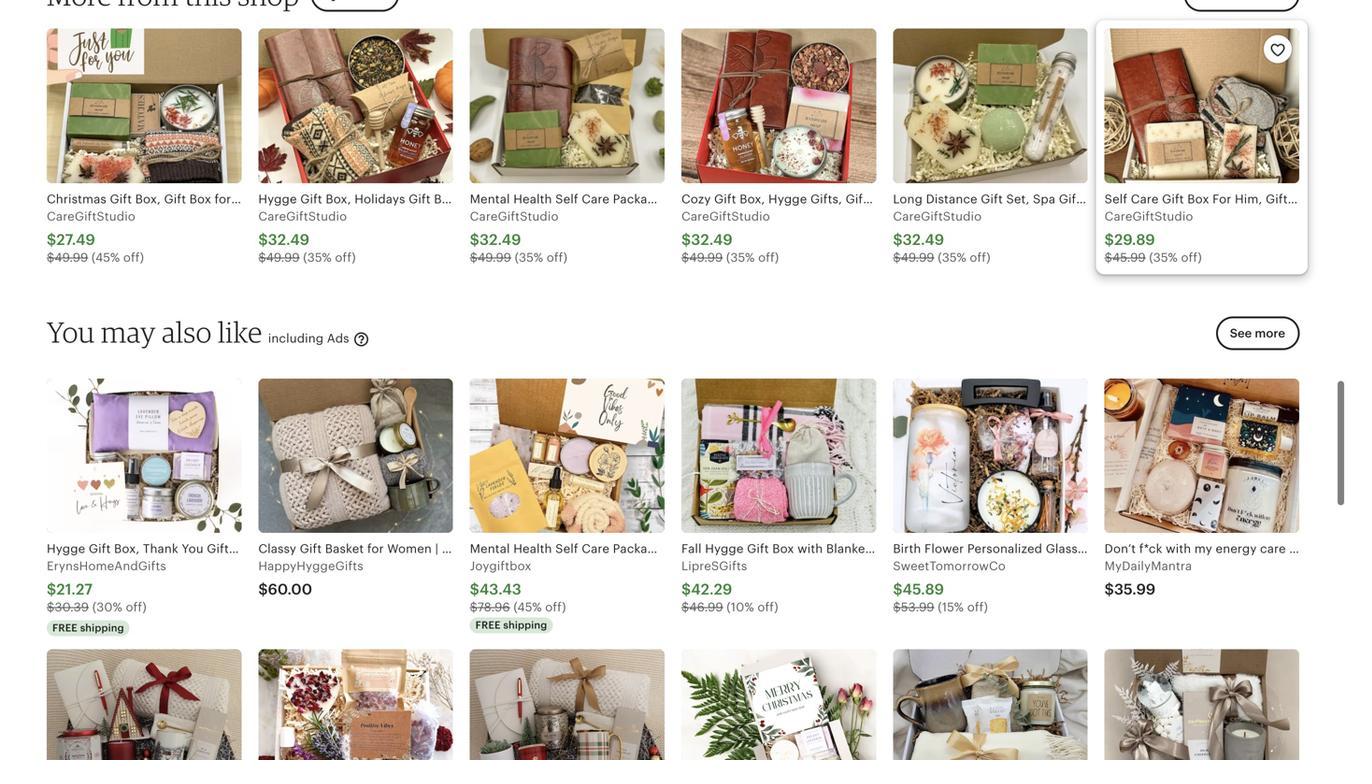 Task type: vqa. For each thing, say whether or not it's contained in the screenshot.
49.99 corresponding to Cozy Gift Box, Hygge Gifts, Gift Set for Women, Gift Basket for Mom, Cozy Care Package, Mothers day gift from daughter, self care kit image
yes



Task type: locate. For each thing, give the bounding box(es) containing it.
off) inside caregiftstudio $ 29.89 $ 45.99 (35% off)
[[1182, 251, 1202, 265]]

2 caregiftstudio from the left
[[258, 209, 347, 223]]

(45% inside caregiftstudio $ 27.49 $ 49.99 (45% off)
[[92, 251, 120, 265]]

2 32.49 from the left
[[480, 232, 521, 248]]

49.99 for hygge gift box, holidays gift box for friend, christmas gift basket, self care gift set, gift box for her, cozy gift box, cozy care package image
[[266, 251, 300, 265]]

caregiftstudio $ 32.49 $ 49.99 (35% off) for hygge gift box, holidays gift box for friend, christmas gift basket, self care gift set, gift box for her, cozy gift box, cozy care package image
[[258, 209, 356, 265]]

free inside erynshomeandgifts $ 21.27 $ 30.39 (30% off) free shipping
[[52, 622, 78, 634]]

1 horizontal spatial shipping
[[503, 619, 547, 631]]

free
[[476, 619, 501, 631], [52, 622, 78, 634]]

43.43
[[480, 581, 522, 598]]

shipping down (30%
[[80, 622, 124, 634]]

mental health self care package for her - stress relief gift - care package for her - friendship gift - self care box for women- send a gift image
[[470, 379, 665, 533]]

caregiftstudio $ 32.49 $ 49.99 (35% off) for mental health self care package for her, stress relief gift, self care box for women, care package for her, send a gift, friendship gift box image
[[470, 209, 568, 265]]

1 32.49 from the left
[[268, 232, 310, 248]]

free down 78.96
[[476, 619, 501, 631]]

49.99 for mental health self care package for her, stress relief gift, self care box for women, care package for her, send a gift, friendship gift box image
[[478, 251, 512, 265]]

2 (35% from the left
[[515, 251, 544, 265]]

positive vibes floral crystal gift box, mental health self-care package, organic love and support basket, stress relief image
[[258, 649, 453, 760]]

$ inside happyhyggegifts $ 60.00
[[258, 581, 268, 598]]

4 49.99 from the left
[[690, 251, 723, 265]]

0 vertical spatial (45%
[[92, 251, 120, 265]]

$
[[47, 232, 56, 248], [258, 232, 268, 248], [470, 232, 480, 248], [682, 232, 691, 248], [893, 232, 903, 248], [1105, 232, 1115, 248], [47, 251, 55, 265], [258, 251, 266, 265], [470, 251, 478, 265], [682, 251, 690, 265], [893, 251, 901, 265], [1105, 251, 1113, 265], [47, 581, 56, 598], [258, 581, 268, 598], [470, 581, 480, 598], [682, 581, 691, 598], [893, 581, 903, 598], [1105, 581, 1115, 598], [47, 600, 55, 615], [470, 600, 478, 615], [682, 600, 690, 615], [893, 600, 901, 615]]

shipping for 21.27
[[80, 622, 124, 634]]

(35%
[[303, 251, 332, 265], [515, 251, 544, 265], [727, 251, 755, 265], [938, 251, 967, 265], [1150, 251, 1178, 265]]

4 caregiftstudio $ 32.49 $ 49.99 (35% off) from the left
[[893, 209, 991, 265]]

4 (35% from the left
[[938, 251, 967, 265]]

6 caregiftstudio from the left
[[1105, 209, 1194, 223]]

care package for her, healing vibes gift, sending love and hugs, get well soon, cheer up gift box, gift for best friend, coffee gift box image
[[893, 649, 1088, 760]]

2 49.99 from the left
[[266, 251, 300, 265]]

deluxe holiday gift box, christmas gift idea, warm gift, winter gift box, sending a hug, gift box for women, hygge gift box, new years gifts image
[[1105, 649, 1300, 760]]

1 horizontal spatial (45%
[[514, 600, 542, 615]]

shipping inside erynshomeandgifts $ 21.27 $ 30.39 (30% off) free shipping
[[80, 622, 124, 634]]

(35% for hygge gift box, holidays gift box for friend, christmas gift basket, self care gift set, gift box for her, cozy gift box, cozy care package image
[[303, 251, 332, 265]]

3 32.49 from the left
[[691, 232, 733, 248]]

2 caregiftstudio $ 32.49 $ 49.99 (35% off) from the left
[[470, 209, 568, 265]]

5 caregiftstudio from the left
[[893, 209, 982, 223]]

45.99
[[1113, 251, 1146, 265]]

49.99
[[55, 251, 88, 265], [266, 251, 300, 265], [478, 251, 512, 265], [690, 251, 723, 265], [901, 251, 935, 265]]

you may also like including ads
[[47, 315, 353, 349]]

caregiftstudio for mental health self care package for her, stress relief gift, self care box for women, care package for her, send a gift, friendship gift box image
[[470, 209, 559, 223]]

self care gift box for him, gift box for father, men gift box, care gift box for men, personalized gift for him, hygge gift box image
[[1105, 29, 1300, 183]]

(15%
[[938, 600, 964, 615]]

1 horizontal spatial free
[[476, 619, 501, 631]]

caregiftstudio $ 32.49 $ 49.99 (35% off) for cozy gift box, hygge gifts, gift set for women, gift basket for mom, cozy care package, mothers day gift from daughter, self care kit image
[[682, 209, 779, 265]]

(45%
[[92, 251, 120, 265], [514, 600, 542, 615]]

off) for fall hygge gift box with blanket, thank you gift for friend, thank you gift box, thank you gift mentor, teacher, coworker image
[[758, 600, 779, 615]]

(35% for long distance gift set, spa gift box, best friend gift box, soul sister gift for friend, self care kit, birthday gift basket, thank you gift image
[[938, 251, 967, 265]]

christmas gift box, gift box for sister, coworker gift box, self care gift set, christmas basket, gift box for her, hygge gift box, gift set image
[[47, 29, 242, 183]]

off) inside sweettomorrowco $ 45.89 $ 53.99 (15% off)
[[968, 600, 989, 615]]

joygiftbox
[[470, 559, 532, 573]]

off)
[[123, 251, 144, 265], [335, 251, 356, 265], [547, 251, 568, 265], [759, 251, 779, 265], [970, 251, 991, 265], [1182, 251, 1202, 265], [126, 600, 147, 615], [545, 600, 566, 615], [758, 600, 779, 615], [968, 600, 989, 615]]

4 caregiftstudio from the left
[[682, 209, 771, 223]]

off) for cozy gift box, hygge gifts, gift set for women, gift basket for mom, cozy care package, mothers day gift from daughter, self care kit image
[[759, 251, 779, 265]]

1 caregiftstudio $ 32.49 $ 49.99 (35% off) from the left
[[258, 209, 356, 265]]

32.49
[[268, 232, 310, 248], [480, 232, 521, 248], [691, 232, 733, 248], [903, 232, 945, 248]]

4 32.49 from the left
[[903, 232, 945, 248]]

5 (35% from the left
[[1150, 251, 1178, 265]]

free down 30.39
[[52, 622, 78, 634]]

more
[[1255, 326, 1286, 340]]

erynshomeandgifts
[[47, 559, 166, 573]]

3 caregiftstudio from the left
[[470, 209, 559, 223]]

off) inside lipresgifts $ 42.29 $ 46.99 (10% off)
[[758, 600, 779, 615]]

0 horizontal spatial (45%
[[92, 251, 120, 265]]

(45% inside joygiftbox $ 43.43 $ 78.96 (45% off) free shipping
[[514, 600, 542, 615]]

shipping inside joygiftbox $ 43.43 $ 78.96 (45% off) free shipping
[[503, 619, 547, 631]]

60.00
[[268, 581, 312, 598]]

cozy gift box, hygge gifts, gift set for women, gift basket for mom, cozy care package, mothers day gift from daughter, self care kit image
[[682, 29, 877, 183]]

1 vertical spatial (45%
[[514, 600, 542, 615]]

mental health self care package for her, stress relief gift, self care box for women, care package for her, send a gift, friendship gift box image
[[470, 29, 665, 183]]

off) inside erynshomeandgifts $ 21.27 $ 30.39 (30% off) free shipping
[[126, 600, 147, 615]]

caregiftstudio
[[47, 209, 136, 223], [258, 209, 347, 223], [470, 209, 559, 223], [682, 209, 771, 223], [893, 209, 982, 223], [1105, 209, 1194, 223]]

off) for hygge gift box, holidays gift box for friend, christmas gift basket, self care gift set, gift box for her, cozy gift box, cozy care package image
[[335, 251, 356, 265]]

3 (35% from the left
[[727, 251, 755, 265]]

0 horizontal spatial free
[[52, 622, 78, 634]]

see more link
[[1211, 317, 1300, 362]]

hygge gift box, holidays gift box for friend, christmas gift basket, self care gift set, gift box for her, cozy gift box, cozy care package image
[[258, 29, 453, 183]]

joygiftbox $ 43.43 $ 78.96 (45% off) free shipping
[[470, 559, 566, 631]]

35.99
[[1115, 581, 1156, 598]]

1 caregiftstudio from the left
[[47, 209, 136, 223]]

(35% for mental health self care package for her, stress relief gift, self care box for women, care package for her, send a gift, friendship gift box image
[[515, 251, 544, 265]]

off) inside caregiftstudio $ 27.49 $ 49.99 (45% off)
[[123, 251, 144, 265]]

49.99 inside caregiftstudio $ 27.49 $ 49.99 (45% off)
[[55, 251, 88, 265]]

see more button
[[1216, 317, 1300, 350]]

mydailymantra $ 35.99
[[1105, 559, 1193, 598]]

0 horizontal spatial shipping
[[80, 622, 124, 634]]

free for 43.43
[[476, 619, 501, 631]]

caregiftstudio $ 32.49 $ 49.99 (35% off) for long distance gift set, spa gift box, best friend gift box, soul sister gift for friend, self care kit, birthday gift basket, thank you gift image
[[893, 209, 991, 265]]

classy gift basket for women | cozy gift box with blanket, socks, candle | self care gift box, care package, gifts for her for any occasion image
[[258, 379, 453, 533]]

caregiftstudio for cozy gift box, hygge gifts, gift set for women, gift basket for mom, cozy care package, mothers day gift from daughter, self care kit image
[[682, 209, 771, 223]]

(35% for 'self care gift box for him, gift box for father, men gift box, care gift box for men, personalized gift for him, hygge gift box' image
[[1150, 251, 1178, 265]]

3 caregiftstudio $ 32.49 $ 49.99 (35% off) from the left
[[682, 209, 779, 265]]

shipping
[[503, 619, 547, 631], [80, 622, 124, 634]]

caregiftstudio inside caregiftstudio $ 29.89 $ 45.99 (35% off)
[[1105, 209, 1194, 223]]

(35% inside caregiftstudio $ 29.89 $ 45.99 (35% off)
[[1150, 251, 1178, 265]]

78.96
[[478, 600, 510, 615]]

lipresgifts
[[682, 559, 748, 573]]

1 49.99 from the left
[[55, 251, 88, 265]]

5 49.99 from the left
[[901, 251, 935, 265]]

caregiftstudio inside caregiftstudio $ 27.49 $ 49.99 (45% off)
[[47, 209, 136, 223]]

(45% for 43.43
[[514, 600, 542, 615]]

caregiftstudio $ 32.49 $ 49.99 (35% off)
[[258, 209, 356, 265], [470, 209, 568, 265], [682, 209, 779, 265], [893, 209, 991, 265]]

winter gift box best friend, christmas gift basket hygge, holiday gift box for women, gift idea, care package for her warm gift set image
[[47, 649, 242, 760]]

shipping down 78.96
[[503, 619, 547, 631]]

free inside joygiftbox $ 43.43 $ 78.96 (45% off) free shipping
[[476, 619, 501, 631]]

off) for mental health self care package for her, stress relief gift, self care box for women, care package for her, send a gift, friendship gift box image
[[547, 251, 568, 265]]

(45% for 27.49
[[92, 251, 120, 265]]

(45% down '43.43'
[[514, 600, 542, 615]]

(45% down 27.49 on the left of the page
[[92, 251, 120, 265]]

32.49 for mental health self care package for her, stress relief gift, self care box for women, care package for her, send a gift, friendship gift box image
[[480, 232, 521, 248]]

1 (35% from the left
[[303, 251, 332, 265]]

3 49.99 from the left
[[478, 251, 512, 265]]

lipresgifts $ 42.29 $ 46.99 (10% off)
[[682, 559, 779, 615]]

32.49 for long distance gift set, spa gift box, best friend gift box, soul sister gift for friend, self care kit, birthday gift basket, thank you gift image
[[903, 232, 945, 248]]



Task type: describe. For each thing, give the bounding box(es) containing it.
53.99
[[901, 600, 935, 615]]

don't f*ck with my energy care package - hang in there spa gift box for woman, self-care gift post-surgery, best friend sympathy gift image
[[1105, 379, 1300, 533]]

christmas cyber week discount, christmas gift box set, friendship gift, thank you gifts, xmas gifts for friends, thinking of you gift image
[[682, 649, 877, 760]]

including
[[268, 331, 324, 345]]

off) inside joygiftbox $ 43.43 $ 78.96 (45% off) free shipping
[[545, 600, 566, 615]]

off) for long distance gift set, spa gift box, best friend gift box, soul sister gift for friend, self care kit, birthday gift basket, thank you gift image
[[970, 251, 991, 265]]

27.49
[[56, 232, 95, 248]]

caregiftstudio for 'self care gift box for him, gift box for father, men gift box, care gift box for men, personalized gift for him, hygge gift box' image
[[1105, 209, 1194, 223]]

free for 21.27
[[52, 622, 78, 634]]

49.99 for long distance gift set, spa gift box, best friend gift box, soul sister gift for friend, self care kit, birthday gift basket, thank you gift image
[[901, 251, 935, 265]]

birth flower personalized glass cup birthday box for friend birthday gift box mom pampering gift basket relaxing gift set custom name gift image
[[893, 379, 1088, 533]]

sweettomorrowco
[[893, 559, 1006, 573]]

42.29
[[691, 581, 733, 598]]

erynshomeandgifts $ 21.27 $ 30.39 (30% off) free shipping
[[47, 559, 166, 634]]

(10%
[[727, 600, 755, 615]]

see more
[[1231, 326, 1286, 340]]

30.39
[[55, 600, 89, 615]]

ads
[[327, 331, 349, 345]]

21.27
[[56, 581, 93, 598]]

(30%
[[92, 600, 122, 615]]

happyhyggegifts
[[258, 559, 364, 573]]

off) for christmas gift box, gift box for sister, coworker gift box, self care gift set, christmas basket, gift box for her, hygge gift box, gift set image
[[123, 251, 144, 265]]

(35% for cozy gift box, hygge gifts, gift set for women, gift basket for mom, cozy care package, mothers day gift from daughter, self care kit image
[[727, 251, 755, 265]]

off) for birth flower personalized glass cup birthday box for friend birthday gift box mom pampering gift basket relaxing gift set custom name gift image
[[968, 600, 989, 615]]

mydailymantra
[[1105, 559, 1193, 573]]

49.99 for cozy gift box, hygge gifts, gift set for women, gift basket for mom, cozy care package, mothers day gift from daughter, self care kit image
[[690, 251, 723, 265]]

32.49 for hygge gift box, holidays gift box for friend, christmas gift basket, self care gift set, gift box for her, cozy gift box, cozy care package image
[[268, 232, 310, 248]]

shipping for 43.43
[[503, 619, 547, 631]]

32.49 for cozy gift box, hygge gifts, gift set for women, gift basket for mom, cozy care package, mothers day gift from daughter, self care kit image
[[691, 232, 733, 248]]

see
[[1231, 326, 1252, 340]]

fall hygge gift box with blanket, thank you gift for friend, thank you gift box, thank you gift mentor, teacher, coworker image
[[682, 379, 877, 533]]

29.89
[[1115, 232, 1156, 248]]

caregiftstudio for christmas gift box, gift box for sister, coworker gift box, self care gift set, christmas basket, gift box for her, hygge gift box, gift set image
[[47, 209, 136, 223]]

happyhyggegifts $ 60.00
[[258, 559, 364, 598]]

46.99
[[690, 600, 724, 615]]

45.89
[[903, 581, 945, 598]]

caregiftstudio for long distance gift set, spa gift box, best friend gift box, soul sister gift for friend, self care kit, birthday gift basket, thank you gift image
[[893, 209, 982, 223]]

caregiftstudio $ 27.49 $ 49.99 (45% off)
[[47, 209, 144, 265]]

49.99 for christmas gift box, gift box for sister, coworker gift box, self care gift set, christmas basket, gift box for her, hygge gift box, gift set image
[[55, 251, 88, 265]]

off) for 'self care gift box for him, gift box for father, men gift box, care gift box for men, personalized gift for him, hygge gift box' image
[[1182, 251, 1202, 265]]

caregiftstudio $ 29.89 $ 45.99 (35% off)
[[1105, 209, 1202, 265]]

you
[[47, 315, 95, 349]]

long distance gift set, spa gift box, best friend gift box, soul sister gift for friend, self care kit, birthday gift basket, thank you gift image
[[893, 29, 1088, 183]]

like
[[218, 315, 263, 349]]

$ inside mydailymantra $ 35.99
[[1105, 581, 1115, 598]]

holiday gift box, christmas gift basket, hygge gift, sending a hug, gift box for women, care package for her, thank you gift, gift box idea image
[[470, 649, 665, 760]]

may
[[101, 315, 156, 349]]

hygge gift box, thank you gift, thank you gift for friend, thank you gift box, thank you gift mentor, teacher, coworker image
[[47, 379, 242, 533]]

caregiftstudio for hygge gift box, holidays gift box for friend, christmas gift basket, self care gift set, gift box for her, cozy gift box, cozy care package image
[[258, 209, 347, 223]]

sweettomorrowco $ 45.89 $ 53.99 (15% off)
[[893, 559, 1006, 615]]

also
[[162, 315, 212, 349]]



